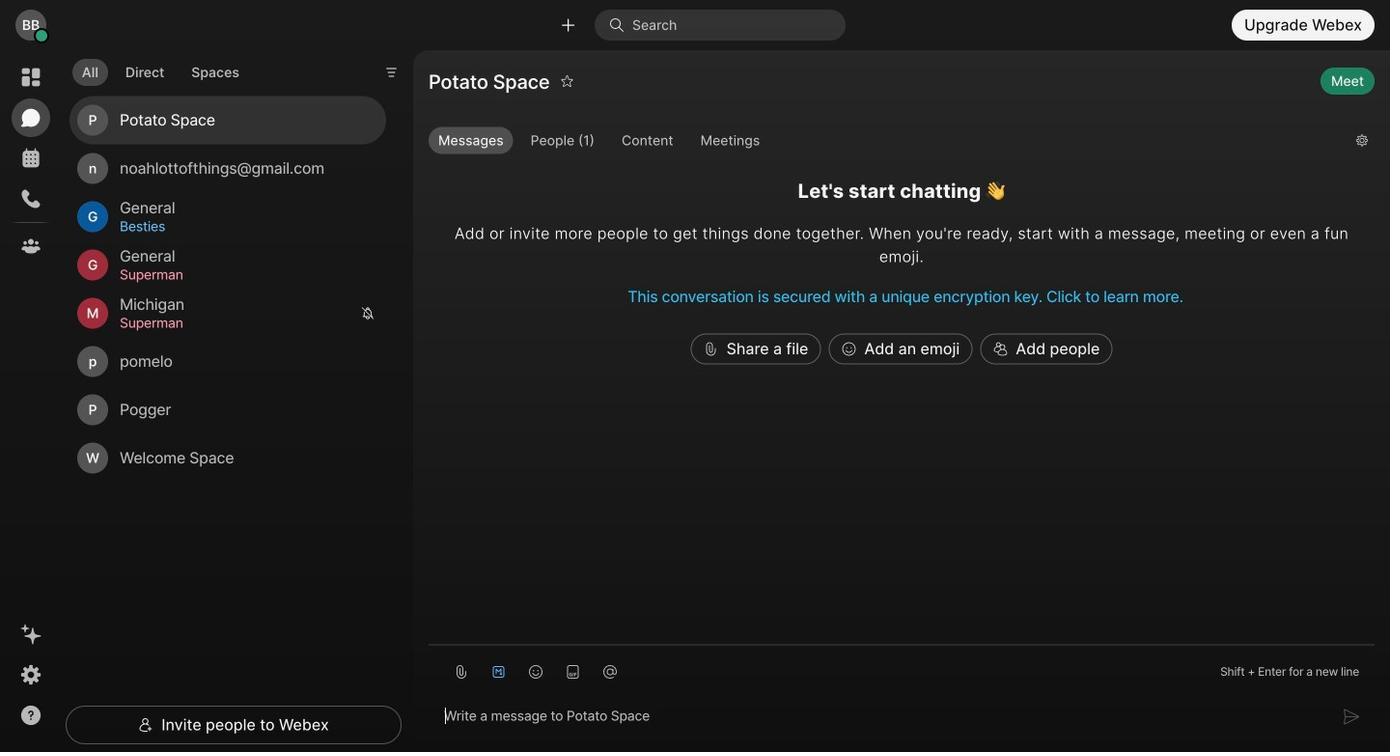 Task type: describe. For each thing, give the bounding box(es) containing it.
pomelo list item
[[70, 338, 386, 386]]

pogger list item
[[70, 386, 386, 434]]

webex tab list
[[12, 58, 50, 266]]

besties element
[[120, 216, 363, 237]]

1 superman element from the top
[[120, 264, 363, 285]]

superman element inside michigan, notifications are muted for this space list item
[[120, 312, 350, 334]]

notifications are muted for this space image
[[361, 307, 375, 320]]

noahlottofthings@gmail.com list item
[[70, 144, 386, 193]]

welcome space list item
[[70, 434, 386, 482]]



Task type: locate. For each thing, give the bounding box(es) containing it.
1 general list item from the top
[[70, 193, 386, 241]]

0 vertical spatial superman element
[[120, 264, 363, 285]]

2 general list item from the top
[[70, 241, 386, 289]]

michigan, notifications are muted for this space list item
[[70, 289, 386, 338]]

2 superman element from the top
[[120, 312, 350, 334]]

potato space list item
[[70, 96, 386, 144]]

general list item
[[70, 193, 386, 241], [70, 241, 386, 289]]

navigation
[[0, 50, 62, 752]]

message composer toolbar element
[[429, 646, 1375, 690]]

superman element up the pomelo list item
[[120, 312, 350, 334]]

1 vertical spatial superman element
[[120, 312, 350, 334]]

superman element
[[120, 264, 363, 285], [120, 312, 350, 334]]

tab list
[[68, 47, 254, 92]]

group
[[429, 127, 1341, 158]]

superman element up michigan, notifications are muted for this space list item
[[120, 264, 363, 285]]



Task type: vqa. For each thing, say whether or not it's contained in the screenshot.
group
yes



